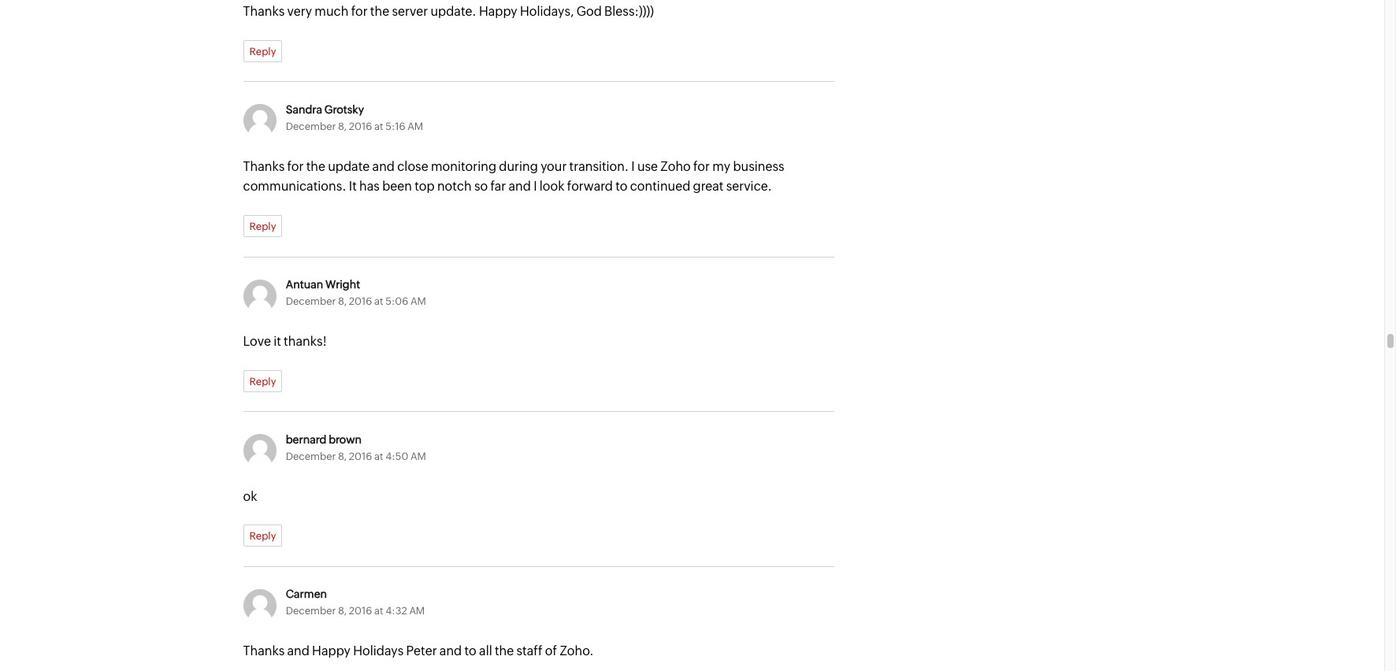 Task type: vqa. For each thing, say whether or not it's contained in the screenshot.
Into inside the development alternatives, it is becoming even easier for users without any prior development knowledge to dive into the world of developer platforms. Many of the newer developer platforms, like
no



Task type: locate. For each thing, give the bounding box(es) containing it.
0 vertical spatial to
[[616, 179, 628, 194]]

for right much
[[351, 4, 368, 19]]

2 horizontal spatial the
[[495, 644, 514, 659]]

1 reply from the top
[[249, 46, 276, 57]]

sandra
[[286, 103, 322, 116]]

1 vertical spatial i
[[534, 179, 537, 194]]

look
[[540, 179, 565, 194]]

reply for ok
[[249, 530, 276, 542]]

2 reply from the top
[[249, 221, 276, 232]]

the up "communications."
[[306, 159, 325, 174]]

december down sandra
[[286, 120, 336, 132]]

wright
[[325, 278, 360, 291]]

4 december from the top
[[286, 605, 336, 617]]

2 reply link from the top
[[243, 215, 282, 237]]

i left use
[[631, 159, 635, 174]]

2 8, from the top
[[338, 296, 347, 307]]

top
[[415, 179, 435, 194]]

1 at from the top
[[374, 120, 383, 132]]

8, down wright at the top of page
[[338, 296, 347, 307]]

december down carmen
[[286, 605, 336, 617]]

to
[[616, 179, 628, 194], [465, 644, 477, 659]]

thanks for thanks and happy holidays peter and to all the staff of zoho.
[[243, 644, 285, 659]]

at left 4:32
[[374, 605, 383, 617]]

happy down december 8, 2016 at 4:32 am
[[312, 644, 351, 659]]

4 reply from the top
[[249, 530, 276, 542]]

thanks for thanks very much for the server update. happy holidays, god bless:))))
[[243, 4, 285, 19]]

1 horizontal spatial to
[[616, 179, 628, 194]]

the
[[370, 4, 389, 19], [306, 159, 325, 174], [495, 644, 514, 659]]

3 at from the top
[[374, 450, 383, 462]]

2 vertical spatial thanks
[[243, 644, 285, 659]]

to left all
[[465, 644, 477, 659]]

transition.
[[569, 159, 629, 174]]

my
[[713, 159, 731, 174]]

8, for thanks and happy holidays peter and to all the staff of zoho.
[[338, 605, 347, 617]]

1 vertical spatial to
[[465, 644, 477, 659]]

am right 5:16
[[408, 120, 423, 132]]

3 reply link from the top
[[243, 370, 282, 392]]

december 8, 2016 at 4:50 am
[[286, 450, 426, 462]]

december
[[286, 120, 336, 132], [286, 296, 336, 307], [286, 450, 336, 462], [286, 605, 336, 617]]

for up "communications."
[[287, 159, 304, 174]]

happy right update.
[[479, 4, 517, 19]]

the left server
[[370, 4, 389, 19]]

love
[[243, 334, 271, 349]]

3 thanks from the top
[[243, 644, 285, 659]]

december 8, 2016 at 5:06 am
[[286, 296, 426, 307]]

of
[[545, 644, 557, 659]]

bernard brown
[[286, 433, 362, 446]]

2016 for happy
[[349, 605, 372, 617]]

0 vertical spatial the
[[370, 4, 389, 19]]

2016 down wright at the top of page
[[349, 296, 372, 307]]

very
[[287, 4, 312, 19]]

i left look on the top left
[[534, 179, 537, 194]]

thanks for the update and close monitoring during your transition. i use zoho for my business communications. it has been top notch so far and i look forward to continued great service.
[[243, 159, 785, 194]]

3 december from the top
[[286, 450, 336, 462]]

4 at from the top
[[374, 605, 383, 617]]

all
[[479, 644, 492, 659]]

update.
[[431, 4, 476, 19]]

carmen
[[286, 588, 327, 601]]

close
[[397, 159, 428, 174]]

reply
[[249, 46, 276, 57], [249, 221, 276, 232], [249, 376, 276, 387], [249, 530, 276, 542]]

december for love it thanks!
[[286, 296, 336, 307]]

for left my
[[693, 159, 710, 174]]

1 vertical spatial the
[[306, 159, 325, 174]]

2016
[[349, 120, 372, 132], [349, 296, 372, 307], [349, 450, 372, 462], [349, 605, 372, 617]]

2 thanks from the top
[[243, 159, 285, 174]]

1 vertical spatial thanks
[[243, 159, 285, 174]]

1 thanks from the top
[[243, 4, 285, 19]]

1 8, from the top
[[338, 120, 347, 132]]

thanks very much for the server update. happy holidays, god bless:))))
[[243, 4, 654, 19]]

thanks for thanks for the update and close monitoring during your transition. i use zoho for my business communications. it has been top notch so far and i look forward to continued great service.
[[243, 159, 285, 174]]

8, down grotsky
[[338, 120, 347, 132]]

reply link
[[243, 40, 282, 62], [243, 215, 282, 237], [243, 370, 282, 392], [243, 525, 282, 547]]

4 2016 from the top
[[349, 605, 372, 617]]

and
[[372, 159, 395, 174], [509, 179, 531, 194], [287, 644, 310, 659], [440, 644, 462, 659]]

1 2016 from the top
[[349, 120, 372, 132]]

december down bernard
[[286, 450, 336, 462]]

during
[[499, 159, 538, 174]]

2016 down grotsky
[[349, 120, 372, 132]]

1 vertical spatial happy
[[312, 644, 351, 659]]

at
[[374, 120, 383, 132], [374, 296, 383, 307], [374, 450, 383, 462], [374, 605, 383, 617]]

use
[[637, 159, 658, 174]]

1 horizontal spatial i
[[631, 159, 635, 174]]

brown
[[329, 433, 362, 446]]

zoho
[[661, 159, 691, 174]]

bless:))))
[[604, 4, 654, 19]]

0 horizontal spatial the
[[306, 159, 325, 174]]

2 december from the top
[[286, 296, 336, 307]]

and up been
[[372, 159, 395, 174]]

2016 for the
[[349, 120, 372, 132]]

3 8, from the top
[[338, 450, 347, 462]]

december for thanks for the update and close monitoring during your transition. i use zoho for my business communications. it has been top notch so far and i look forward to continued great service.
[[286, 120, 336, 132]]

am
[[408, 120, 423, 132], [411, 296, 426, 307], [411, 450, 426, 462], [409, 605, 425, 617]]

at for thanks!
[[374, 296, 383, 307]]

sandra grotsky
[[286, 103, 364, 116]]

antuan
[[286, 278, 323, 291]]

zoho.
[[560, 644, 594, 659]]

2 horizontal spatial for
[[693, 159, 710, 174]]

4 reply link from the top
[[243, 525, 282, 547]]

antuan wright
[[286, 278, 360, 291]]

3 2016 from the top
[[349, 450, 372, 462]]

1 horizontal spatial for
[[351, 4, 368, 19]]

0 horizontal spatial i
[[534, 179, 537, 194]]

great
[[693, 179, 724, 194]]

4 8, from the top
[[338, 605, 347, 617]]

reply link for love it thanks!
[[243, 370, 282, 392]]

for
[[351, 4, 368, 19], [287, 159, 304, 174], [693, 159, 710, 174]]

at left 5:06
[[374, 296, 383, 307]]

december 8, 2016 at 5:16 am link
[[286, 120, 423, 132]]

december down antuan
[[286, 296, 336, 307]]

thanks inside 'thanks for the update and close monitoring during your transition. i use zoho for my business communications. it has been top notch so far and i look forward to continued great service.'
[[243, 159, 285, 174]]

2016 down the brown at the bottom left
[[349, 450, 372, 462]]

so
[[474, 179, 488, 194]]

your
[[541, 159, 567, 174]]

to inside 'thanks for the update and close monitoring during your transition. i use zoho for my business communications. it has been top notch so far and i look forward to continued great service.'
[[616, 179, 628, 194]]

8,
[[338, 120, 347, 132], [338, 296, 347, 307], [338, 450, 347, 462], [338, 605, 347, 617]]

2 at from the top
[[374, 296, 383, 307]]

at left "4:50"
[[374, 450, 383, 462]]

am right 4:32
[[409, 605, 425, 617]]

to down transition.
[[616, 179, 628, 194]]

0 vertical spatial thanks
[[243, 4, 285, 19]]

8, left 4:32
[[338, 605, 347, 617]]

happy
[[479, 4, 517, 19], [312, 644, 351, 659]]

am right 5:06
[[411, 296, 426, 307]]

2016 left 4:32
[[349, 605, 372, 617]]

2 2016 from the top
[[349, 296, 372, 307]]

i
[[631, 159, 635, 174], [534, 179, 537, 194]]

0 horizontal spatial happy
[[312, 644, 351, 659]]

1 horizontal spatial happy
[[479, 4, 517, 19]]

3 reply from the top
[[249, 376, 276, 387]]

the right all
[[495, 644, 514, 659]]

december 8, 2016 at 5:06 am link
[[286, 296, 426, 307]]

been
[[382, 179, 412, 194]]

1 december from the top
[[286, 120, 336, 132]]

thanks
[[243, 4, 285, 19], [243, 159, 285, 174], [243, 644, 285, 659]]

at left 5:16
[[374, 120, 383, 132]]

8, down the brown at the bottom left
[[338, 450, 347, 462]]

1 horizontal spatial the
[[370, 4, 389, 19]]

server
[[392, 4, 428, 19]]



Task type: describe. For each thing, give the bounding box(es) containing it.
4:50
[[385, 450, 408, 462]]

holidays
[[353, 644, 404, 659]]

reply for love it thanks!
[[249, 376, 276, 387]]

far
[[491, 179, 506, 194]]

8, for thanks for the update and close monitoring during your transition. i use zoho for my business communications. it has been top notch so far and i look forward to continued great service.
[[338, 120, 347, 132]]

0 horizontal spatial for
[[287, 159, 304, 174]]

it
[[274, 334, 281, 349]]

notch
[[437, 179, 472, 194]]

ok
[[243, 489, 257, 504]]

reply link for ok
[[243, 525, 282, 547]]

communications.
[[243, 179, 346, 194]]

0 vertical spatial happy
[[479, 4, 517, 19]]

thanks and happy holidays peter and to all the staff of zoho.
[[243, 644, 594, 659]]

1 reply link from the top
[[243, 40, 282, 62]]

and down carmen
[[287, 644, 310, 659]]

at for the
[[374, 120, 383, 132]]

has
[[359, 179, 380, 194]]

continued
[[630, 179, 691, 194]]

am for thanks!
[[411, 296, 426, 307]]

2 vertical spatial the
[[495, 644, 514, 659]]

december 8, 2016 at 5:16 am
[[286, 120, 423, 132]]

december for thanks and happy holidays peter and to all the staff of zoho.
[[286, 605, 336, 617]]

at for happy
[[374, 605, 383, 617]]

staff
[[517, 644, 543, 659]]

bernard
[[286, 433, 326, 446]]

update
[[328, 159, 370, 174]]

8, for ok
[[338, 450, 347, 462]]

december for ok
[[286, 450, 336, 462]]

monitoring
[[431, 159, 497, 174]]

5:06
[[385, 296, 408, 307]]

and right peter
[[440, 644, 462, 659]]

the inside 'thanks for the update and close monitoring during your transition. i use zoho for my business communications. it has been top notch so far and i look forward to continued great service.'
[[306, 159, 325, 174]]

peter
[[406, 644, 437, 659]]

reply for thanks for the update and close monitoring during your transition. i use zoho for my business communications. it has been top notch so far and i look forward to continued great service.
[[249, 221, 276, 232]]

0 horizontal spatial to
[[465, 644, 477, 659]]

thanks!
[[284, 334, 327, 349]]

am for the
[[408, 120, 423, 132]]

december 8, 2016 at 4:32 am
[[286, 605, 425, 617]]

reply link for thanks for the update and close monitoring during your transition. i use zoho for my business communications. it has been top notch so far and i look forward to continued great service.
[[243, 215, 282, 237]]

5:16
[[385, 120, 405, 132]]

and down during
[[509, 179, 531, 194]]

forward
[[567, 179, 613, 194]]

love it thanks!
[[243, 334, 327, 349]]

4:32
[[385, 605, 407, 617]]

service.
[[726, 179, 772, 194]]

much
[[315, 4, 349, 19]]

business
[[733, 159, 785, 174]]

0 vertical spatial i
[[631, 159, 635, 174]]

am right "4:50"
[[411, 450, 426, 462]]

grotsky
[[325, 103, 364, 116]]

december 8, 2016 at 4:50 am link
[[286, 450, 426, 462]]

it
[[349, 179, 357, 194]]

8, for love it thanks!
[[338, 296, 347, 307]]

2016 for thanks!
[[349, 296, 372, 307]]

holidays,
[[520, 4, 574, 19]]

god
[[577, 4, 602, 19]]

am for happy
[[409, 605, 425, 617]]

december 8, 2016 at 4:32 am link
[[286, 605, 425, 617]]



